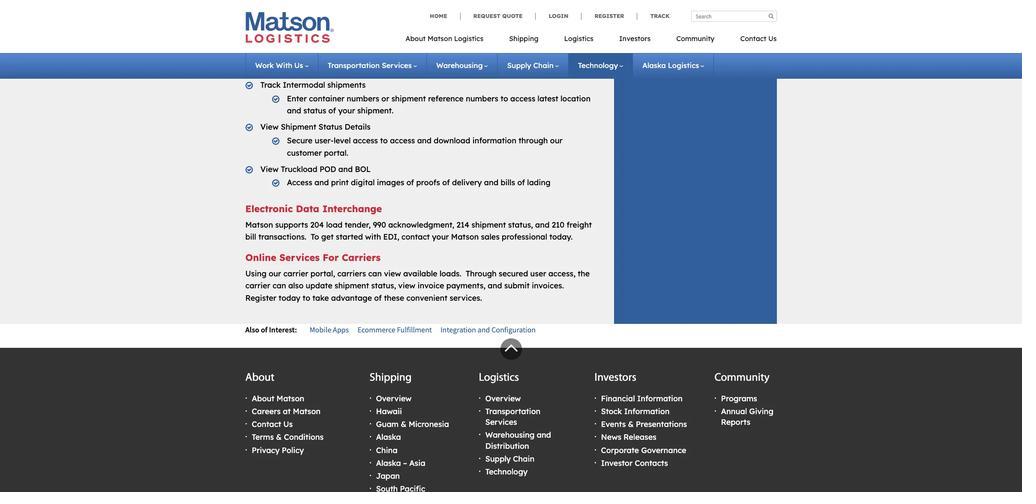 Task type: vqa. For each thing, say whether or not it's contained in the screenshot.


Task type: locate. For each thing, give the bounding box(es) containing it.
1 vertical spatial the
[[578, 269, 590, 279]]

professional
[[502, 232, 547, 242]]

status, up these
[[371, 281, 396, 291]]

portal.
[[324, 148, 348, 158]]

truckload inside the track truckload and ltl shipments enter up to 250 reference numbers.  virtually any reference number on your shipment can be used to access the latest shipment status information.
[[283, 38, 319, 48]]

community
[[676, 34, 715, 43], [715, 373, 770, 384]]

view inside view shipment status details secure user-level access to access and download information through our customer portal.
[[260, 122, 279, 132]]

track inside "link"
[[650, 12, 670, 19]]

today.
[[549, 232, 573, 242]]

to
[[321, 51, 328, 61], [371, 64, 378, 74], [501, 94, 508, 104], [380, 136, 388, 146], [303, 294, 310, 303]]

0 vertical spatial latest
[[422, 64, 443, 74]]

1 horizontal spatial your
[[432, 232, 449, 242]]

0 horizontal spatial technology link
[[485, 468, 528, 477]]

services up distribution
[[485, 418, 517, 428]]

about up virtually
[[406, 34, 426, 43]]

enter inside the track truckload and ltl shipments enter up to 250 reference numbers.  virtually any reference number on your shipment can be used to access the latest shipment status information.
[[287, 51, 307, 61]]

shipping up number
[[509, 34, 539, 43]]

truckload for enter
[[283, 38, 319, 48]]

mobile apps link
[[310, 325, 349, 335]]

shipment right the or
[[392, 94, 426, 104]]

& inside overview hawaii guam & micronesia alaska china alaska – asia japan
[[401, 420, 407, 430]]

technology link down 'top menu' navigation
[[578, 61, 623, 70]]

0 horizontal spatial overview
[[376, 394, 412, 404]]

1 horizontal spatial warehousing
[[485, 431, 535, 441]]

chain inside overview transportation services warehousing and distribution supply chain technology
[[513, 455, 535, 465]]

1 vertical spatial register
[[245, 294, 276, 303]]

alaska down guam
[[376, 433, 401, 443]]

1 vertical spatial supply chain link
[[485, 455, 535, 465]]

0 vertical spatial can
[[324, 64, 337, 74]]

1 horizontal spatial contact us link
[[727, 32, 777, 49]]

our right through
[[550, 136, 563, 146]]

1 vertical spatial community
[[715, 373, 770, 384]]

logistics inside logistics "link"
[[564, 34, 594, 43]]

tender,
[[345, 220, 371, 230]]

track up investors link
[[650, 12, 670, 19]]

0 vertical spatial online
[[245, 20, 276, 32]]

section
[[603, 0, 788, 324]]

0 horizontal spatial carrier
[[245, 281, 270, 291]]

investors inside investors link
[[619, 34, 651, 43]]

truckload inside view truckload pod and bol access and print digital images of proofs of delivery and bills of lading
[[281, 164, 317, 174]]

edi,
[[383, 232, 399, 242]]

register inside using our carrier portal, carriers can view available loads.  through secured user access, the carrier can also update shipment status, view invoice payments, and submit invoices. register today to take advantage of these convenient services.
[[245, 294, 276, 303]]

& up news releases 'link'
[[628, 420, 634, 430]]

technology down distribution
[[485, 468, 528, 477]]

status, up professional
[[508, 220, 533, 230]]

warehousing up distribution
[[485, 431, 535, 441]]

1 vertical spatial shipments
[[327, 80, 366, 90]]

bills
[[501, 178, 515, 188]]

1 overview link from the left
[[376, 394, 412, 404]]

of right proofs
[[442, 178, 450, 188]]

1 horizontal spatial our
[[550, 136, 563, 146]]

hawaii link
[[376, 407, 402, 417]]

reports
[[721, 418, 751, 428]]

programs annual giving reports
[[721, 394, 774, 428]]

chain down warehousing and distribution link
[[513, 455, 535, 465]]

0 vertical spatial technology
[[578, 61, 618, 70]]

&
[[401, 420, 407, 430], [628, 420, 634, 430], [276, 433, 282, 443]]

0 vertical spatial enter
[[287, 51, 307, 61]]

0 vertical spatial alaska
[[642, 61, 666, 70]]

1 overview from the left
[[376, 394, 412, 404]]

track
[[650, 12, 670, 19], [260, 38, 281, 48], [260, 80, 281, 90]]

alaska up japan on the left bottom of page
[[376, 459, 401, 469]]

to right used at the top
[[371, 64, 378, 74]]

news
[[601, 433, 621, 443]]

take
[[312, 294, 329, 303]]

0 vertical spatial shipping
[[509, 34, 539, 43]]

community inside 'top menu' navigation
[[676, 34, 715, 43]]

view left shipment
[[260, 122, 279, 132]]

1 horizontal spatial overview link
[[485, 394, 521, 404]]

access inside track intermodal shipments enter container numbers or shipment reference numbers to access latest location and status of your shipment.
[[510, 94, 535, 104]]

submit
[[504, 281, 530, 291]]

transportation services
[[328, 61, 412, 70]]

for up portal,
[[323, 252, 339, 264]]

truckload up the up
[[283, 38, 319, 48]]

carrier down using at the left of page
[[245, 281, 270, 291]]

available
[[403, 269, 437, 279]]

china
[[376, 446, 398, 456]]

transportation up warehousing and distribution link
[[485, 407, 541, 417]]

your down acknowledgment,
[[432, 232, 449, 242]]

the inside using our carrier portal, carriers can view available loads.  through secured user access, the carrier can also update shipment status, view invoice payments, and submit invoices. register today to take advantage of these convenient services.
[[578, 269, 590, 279]]

0 vertical spatial truckload
[[283, 38, 319, 48]]

services up the or
[[382, 61, 412, 70]]

1 vertical spatial carrier
[[245, 281, 270, 291]]

supports
[[275, 220, 308, 230]]

1 view from the top
[[260, 122, 279, 132]]

1 online from the top
[[245, 20, 276, 32]]

convenient
[[406, 294, 448, 303]]

2 vertical spatial about
[[252, 394, 274, 404]]

services inside overview transportation services warehousing and distribution supply chain technology
[[485, 418, 517, 428]]

1 horizontal spatial us
[[294, 61, 303, 70]]

& right guam
[[401, 420, 407, 430]]

giving
[[749, 407, 774, 417]]

about matson logistics link
[[406, 32, 496, 49]]

can down carriers
[[368, 269, 382, 279]]

matson down '214'
[[451, 232, 479, 242]]

& up privacy policy link
[[276, 433, 282, 443]]

and inside matson supports 204 load tender, 990 acknowledgment, 214 shipment status, and 210 freight bill transactions.  to get started with edi, contact your matson sales professional today.
[[535, 220, 550, 230]]

contact down search search field
[[740, 34, 767, 43]]

0 vertical spatial view
[[260, 122, 279, 132]]

transportation
[[328, 61, 380, 70], [485, 407, 541, 417]]

2 enter from the top
[[287, 94, 307, 104]]

view truckload pod and bol access and print digital images of proofs of delivery and bills of lading
[[260, 164, 551, 188]]

0 vertical spatial register
[[595, 12, 624, 19]]

shipment up sales
[[472, 220, 506, 230]]

0 vertical spatial contact
[[740, 34, 767, 43]]

2 view from the top
[[260, 164, 279, 174]]

1 vertical spatial status,
[[371, 281, 396, 291]]

logistics up any
[[454, 34, 483, 43]]

1 vertical spatial contact
[[252, 420, 281, 430]]

matson logistics image
[[245, 12, 334, 43]]

of down container
[[328, 106, 336, 116]]

the right access,
[[578, 269, 590, 279]]

truckload down customer
[[281, 164, 317, 174]]

0 horizontal spatial status,
[[371, 281, 396, 291]]

supply chain link down distribution
[[485, 455, 535, 465]]

0 vertical spatial status,
[[508, 220, 533, 230]]

investor contacts link
[[601, 459, 668, 469]]

access inside view truckload pod and bol access and print digital images of proofs of delivery and bills of lading
[[287, 178, 312, 188]]

0 vertical spatial shipments
[[353, 38, 392, 48]]

reference right any
[[472, 51, 508, 61]]

1 horizontal spatial reference
[[428, 94, 464, 104]]

acknowledgment,
[[388, 220, 454, 230]]

your inside track intermodal shipments enter container numbers or shipment reference numbers to access latest location and status of your shipment.
[[338, 106, 355, 116]]

2 overview link from the left
[[485, 394, 521, 404]]

logistics inside footer
[[479, 373, 519, 384]]

0 vertical spatial information
[[637, 394, 683, 404]]

transportation services link up warehousing and distribution link
[[485, 407, 541, 428]]

2 horizontal spatial your
[[552, 51, 569, 61]]

and inside track intermodal shipments enter container numbers or shipment reference numbers to access latest location and status of your shipment.
[[287, 106, 301, 116]]

supply inside overview transportation services warehousing and distribution supply chain technology
[[485, 455, 511, 465]]

1 vertical spatial your
[[338, 106, 355, 116]]

status
[[319, 122, 343, 132]]

access up the up
[[279, 20, 311, 32]]

of left these
[[374, 294, 382, 303]]

micronesia
[[409, 420, 449, 430]]

2 vertical spatial track
[[260, 80, 281, 90]]

integration and configuration link
[[441, 325, 536, 335]]

ecommerce
[[358, 325, 395, 335]]

view for view shipment status details secure user-level access to access and download information through our customer portal.
[[260, 122, 279, 132]]

us inside about matson careers at matson contact us terms & conditions privacy policy
[[283, 420, 293, 430]]

for for carriers
[[323, 252, 339, 264]]

shipment down carriers
[[335, 281, 369, 291]]

1 vertical spatial alaska
[[376, 433, 401, 443]]

request quote
[[473, 12, 523, 19]]

contact down careers
[[252, 420, 281, 430]]

0 horizontal spatial transportation services link
[[328, 61, 417, 70]]

advantage
[[331, 294, 372, 303]]

about for about
[[245, 373, 274, 384]]

supply down shipping link
[[507, 61, 531, 70]]

shipping up hawaii
[[370, 373, 412, 384]]

to inside view shipment status details secure user-level access to access and download information through our customer portal.
[[380, 136, 388, 146]]

access down details
[[353, 136, 378, 146]]

to down information.
[[501, 94, 508, 104]]

to right the up
[[321, 51, 328, 61]]

latest down virtually
[[422, 64, 443, 74]]

online
[[245, 20, 276, 32], [245, 252, 276, 264]]

numbers down warehousing link
[[466, 94, 498, 104]]

home link
[[430, 12, 460, 20]]

us up terms & conditions link
[[283, 420, 293, 430]]

0 horizontal spatial numbers
[[347, 94, 379, 104]]

2 numbers from the left
[[466, 94, 498, 104]]

1 vertical spatial transportation
[[485, 407, 541, 417]]

supply chain link for technology link for warehousing link
[[507, 61, 559, 70]]

and inside overview transportation services warehousing and distribution supply chain technology
[[537, 431, 551, 441]]

investors up financial
[[595, 373, 637, 384]]

used
[[351, 64, 369, 74]]

freight
[[567, 220, 592, 230]]

overview
[[376, 394, 412, 404], [485, 394, 521, 404]]

download
[[434, 136, 470, 146]]

shipments
[[353, 38, 392, 48], [327, 80, 366, 90]]

matson inside 'top menu' navigation
[[428, 34, 452, 43]]

0 vertical spatial carrier
[[283, 269, 308, 279]]

to down shipment.
[[380, 136, 388, 146]]

2 vertical spatial your
[[432, 232, 449, 242]]

1 horizontal spatial contact
[[740, 34, 767, 43]]

2 vertical spatial services
[[485, 418, 517, 428]]

online up using at the left of page
[[245, 252, 276, 264]]

shipping inside 'top menu' navigation
[[509, 34, 539, 43]]

logistics down community link
[[668, 61, 699, 70]]

0 vertical spatial services
[[382, 61, 412, 70]]

to inside using our carrier portal, carriers can view available loads.  through secured user access, the carrier can also update shipment status, view invoice payments, and submit invoices. register today to take advantage of these convenient services.
[[303, 294, 310, 303]]

proofs
[[416, 178, 440, 188]]

0 horizontal spatial contact
[[252, 420, 281, 430]]

0 horizontal spatial status
[[303, 106, 326, 116]]

& inside about matson careers at matson contact us terms & conditions privacy policy
[[276, 433, 282, 443]]

logistics down login
[[564, 34, 594, 43]]

0 vertical spatial transportation
[[328, 61, 380, 70]]

1 horizontal spatial can
[[324, 64, 337, 74]]

contact inside about matson careers at matson contact us terms & conditions privacy policy
[[252, 420, 281, 430]]

shipments down be
[[327, 80, 366, 90]]

corporate governance link
[[601, 446, 686, 456]]

view for view truckload pod and bol access and print digital images of proofs of delivery and bills of lading
[[260, 164, 279, 174]]

0 horizontal spatial the
[[408, 64, 420, 74]]

technology link down distribution
[[485, 468, 528, 477]]

overview inside overview transportation services warehousing and distribution supply chain technology
[[485, 394, 521, 404]]

view inside view truckload pod and bol access and print digital images of proofs of delivery and bills of lading
[[260, 164, 279, 174]]

numbers up shipment.
[[347, 94, 379, 104]]

1 vertical spatial transportation services link
[[485, 407, 541, 428]]

1 horizontal spatial &
[[401, 420, 407, 430]]

0 vertical spatial community
[[676, 34, 715, 43]]

1 horizontal spatial status,
[[508, 220, 533, 230]]

our right using at the left of page
[[269, 269, 281, 279]]

access up data
[[287, 178, 312, 188]]

1 horizontal spatial numbers
[[466, 94, 498, 104]]

shipment
[[281, 122, 316, 132]]

1 vertical spatial status
[[303, 106, 326, 116]]

track up work
[[260, 38, 281, 48]]

0 vertical spatial supply chain link
[[507, 61, 559, 70]]

financial
[[601, 394, 635, 404]]

request quote link
[[460, 12, 536, 20]]

track for track
[[650, 12, 670, 19]]

0 horizontal spatial your
[[338, 106, 355, 116]]

the inside the track truckload and ltl shipments enter up to 250 reference numbers.  virtually any reference number on your shipment can be used to access the latest shipment status information.
[[408, 64, 420, 74]]

track inside track intermodal shipments enter container numbers or shipment reference numbers to access latest location and status of your shipment.
[[260, 80, 281, 90]]

0 horizontal spatial us
[[283, 420, 293, 430]]

supply chain link inside footer
[[485, 455, 535, 465]]

technology link for warehousing and distribution link
[[485, 468, 528, 477]]

overview link for shipping
[[376, 394, 412, 404]]

1 vertical spatial view
[[260, 164, 279, 174]]

privacy policy link
[[252, 446, 304, 456]]

0 vertical spatial warehousing
[[436, 61, 483, 70]]

about inside about matson careers at matson contact us terms & conditions privacy policy
[[252, 394, 274, 404]]

or
[[381, 94, 389, 104]]

0 vertical spatial investors
[[619, 34, 651, 43]]

apps
[[333, 325, 349, 335]]

1 vertical spatial investors
[[595, 373, 637, 384]]

contact us link down careers
[[252, 420, 293, 430]]

2 horizontal spatial services
[[485, 418, 517, 428]]

1 vertical spatial chain
[[513, 455, 535, 465]]

online up work
[[245, 20, 276, 32]]

0 vertical spatial us
[[768, 34, 777, 43]]

technology inside overview transportation services warehousing and distribution supply chain technology
[[485, 468, 528, 477]]

view
[[384, 269, 401, 279], [398, 281, 415, 291]]

can inside the track truckload and ltl shipments enter up to 250 reference numbers.  virtually any reference number on your shipment can be used to access the latest shipment status information.
[[324, 64, 337, 74]]

payments,
[[446, 281, 486, 291]]

secure
[[287, 136, 313, 146]]

contact inside 'top menu' navigation
[[740, 34, 767, 43]]

footer
[[0, 339, 1022, 493]]

contact us link down search search field
[[727, 32, 777, 49]]

1 vertical spatial enter
[[287, 94, 307, 104]]

view up electronic
[[260, 164, 279, 174]]

shipment down any
[[445, 64, 480, 74]]

shipments inside track intermodal shipments enter container numbers or shipment reference numbers to access latest location and status of your shipment.
[[327, 80, 366, 90]]

investors down track "link"
[[619, 34, 651, 43]]

releases
[[624, 433, 657, 443]]

alaska down investors link
[[642, 61, 666, 70]]

transportation services link down ltl
[[328, 61, 417, 70]]

investors link
[[606, 32, 664, 49]]

0 horizontal spatial our
[[269, 269, 281, 279]]

0 horizontal spatial register
[[245, 294, 276, 303]]

financial information link
[[601, 394, 683, 404]]

through
[[519, 136, 548, 146]]

online services for carriers
[[245, 252, 381, 264]]

1 horizontal spatial the
[[578, 269, 590, 279]]

1 vertical spatial truckload
[[281, 164, 317, 174]]

0 horizontal spatial &
[[276, 433, 282, 443]]

services down to
[[279, 252, 320, 264]]

matson up virtually
[[428, 34, 452, 43]]

latest left location
[[538, 94, 558, 104]]

reference down warehousing link
[[428, 94, 464, 104]]

transportation down ltl
[[328, 61, 380, 70]]

enter
[[287, 51, 307, 61], [287, 94, 307, 104]]

–
[[403, 459, 407, 469]]

information up presentations
[[637, 394, 683, 404]]

carrier up 'also'
[[283, 269, 308, 279]]

access up view truckload pod and bol access and print digital images of proofs of delivery and bills of lading
[[390, 136, 415, 146]]

warehousing down about matson logistics link
[[436, 61, 483, 70]]

status left information.
[[482, 64, 505, 74]]

supply chain link down shipping link
[[507, 61, 559, 70]]

your
[[552, 51, 569, 61], [338, 106, 355, 116], [432, 232, 449, 242]]

2 horizontal spatial &
[[628, 420, 634, 430]]

1 enter from the top
[[287, 51, 307, 61]]

integration and configuration
[[441, 325, 536, 335]]

1 vertical spatial latest
[[538, 94, 558, 104]]

1 horizontal spatial technology link
[[578, 61, 623, 70]]

2 online from the top
[[245, 252, 276, 264]]

track inside the track truckload and ltl shipments enter up to 250 reference numbers.  virtually any reference number on your shipment can be used to access the latest shipment status information.
[[260, 38, 281, 48]]

1 vertical spatial services
[[279, 252, 320, 264]]

1 horizontal spatial latest
[[538, 94, 558, 104]]

of right bills
[[517, 178, 525, 188]]

1 horizontal spatial overview
[[485, 394, 521, 404]]

login
[[549, 12, 568, 19]]

started
[[336, 232, 363, 242]]

quote
[[502, 12, 523, 19]]

our
[[550, 136, 563, 146], [269, 269, 281, 279]]

access up the or
[[381, 64, 406, 74]]

us down 'search' image on the top of the page
[[768, 34, 777, 43]]

2 overview from the left
[[485, 394, 521, 404]]

shipments down customers
[[353, 38, 392, 48]]

about inside 'top menu' navigation
[[406, 34, 426, 43]]

None search field
[[691, 11, 777, 22]]

of right also
[[261, 325, 268, 335]]

information up events & presentations link
[[624, 407, 670, 417]]

1 vertical spatial shipping
[[370, 373, 412, 384]]

1 vertical spatial about
[[245, 373, 274, 384]]

register down using at the left of page
[[245, 294, 276, 303]]

1 vertical spatial technology link
[[485, 468, 528, 477]]

track for track truckload and ltl shipments enter up to 250 reference numbers.  virtually any reference number on your shipment can be used to access the latest shipment status information.
[[260, 38, 281, 48]]

community up programs link
[[715, 373, 770, 384]]

2 vertical spatial us
[[283, 420, 293, 430]]

sales
[[481, 232, 500, 242]]

japan link
[[376, 472, 400, 482]]

about up the about matson link
[[245, 373, 274, 384]]

0 vertical spatial technology link
[[578, 61, 623, 70]]

1 horizontal spatial shipping
[[509, 34, 539, 43]]

your up details
[[338, 106, 355, 116]]

get
[[321, 232, 334, 242]]

1 vertical spatial online
[[245, 252, 276, 264]]

truckload for access
[[281, 164, 317, 174]]

1 vertical spatial our
[[269, 269, 281, 279]]

careers
[[252, 407, 281, 417]]

us right with
[[294, 61, 303, 70]]

online for online access for customers
[[245, 20, 276, 32]]

virtually
[[422, 51, 454, 61]]

also of interest:
[[245, 325, 297, 335]]

1 horizontal spatial register
[[595, 12, 624, 19]]

0 vertical spatial transportation services link
[[328, 61, 417, 70]]

the up track intermodal shipments enter container numbers or shipment reference numbers to access latest location and status of your shipment.
[[408, 64, 420, 74]]

overview inside overview hawaii guam & micronesia alaska china alaska – asia japan
[[376, 394, 412, 404]]

also
[[288, 281, 304, 291]]

portal,
[[311, 269, 335, 279]]

0 horizontal spatial contact us link
[[252, 420, 293, 430]]

to left take
[[303, 294, 310, 303]]

reference up used at the top
[[346, 51, 382, 61]]

204
[[310, 220, 324, 230]]

can up today
[[273, 281, 286, 291]]

technology down 'top menu' navigation
[[578, 61, 618, 70]]

overview link for logistics
[[485, 394, 521, 404]]

load
[[326, 220, 343, 230]]



Task type: describe. For each thing, give the bounding box(es) containing it.
integration
[[441, 325, 476, 335]]

matson up the bill
[[245, 220, 273, 230]]

alaska logistics link
[[642, 61, 704, 70]]

with
[[276, 61, 292, 70]]

any
[[456, 51, 470, 61]]

conditions
[[284, 433, 324, 443]]

electronic
[[245, 203, 293, 215]]

online access for customers
[[245, 20, 384, 32]]

0 vertical spatial view
[[384, 269, 401, 279]]

alaska logistics
[[642, 61, 699, 70]]

0 vertical spatial supply
[[507, 61, 531, 70]]

configuration
[[492, 325, 536, 335]]

secured
[[499, 269, 528, 279]]

events & presentations link
[[601, 420, 687, 430]]

0 vertical spatial contact us link
[[727, 32, 777, 49]]

japan
[[376, 472, 400, 482]]

events
[[601, 420, 626, 430]]

user-
[[315, 136, 334, 146]]

overview hawaii guam & micronesia alaska china alaska – asia japan
[[376, 394, 449, 482]]

1 horizontal spatial carrier
[[283, 269, 308, 279]]

track for track intermodal shipments enter container numbers or shipment reference numbers to access latest location and status of your shipment.
[[260, 80, 281, 90]]

register link
[[581, 12, 637, 20]]

status, inside using our carrier portal, carriers can view available loads.  through secured user access, the carrier can also update shipment status, view invoice payments, and submit invoices. register today to take advantage of these convenient services.
[[371, 281, 396, 291]]

lading
[[527, 178, 551, 188]]

to inside track intermodal shipments enter container numbers or shipment reference numbers to access latest location and status of your shipment.
[[501, 94, 508, 104]]

about for about matson careers at matson contact us terms & conditions privacy policy
[[252, 394, 274, 404]]

our inside using our carrier portal, carriers can view available loads.  through secured user access, the carrier can also update shipment status, view invoice payments, and submit invoices. register today to take advantage of these convenient services.
[[269, 269, 281, 279]]

terms & conditions link
[[252, 433, 324, 443]]

community link
[[664, 32, 727, 49]]

china link
[[376, 446, 398, 456]]

logistics inside about matson logistics link
[[454, 34, 483, 43]]

us inside 'top menu' navigation
[[768, 34, 777, 43]]

0 vertical spatial access
[[279, 20, 311, 32]]

investors inside footer
[[595, 373, 637, 384]]

shipping inside footer
[[370, 373, 412, 384]]

information
[[473, 136, 516, 146]]

logistics link
[[551, 32, 606, 49]]

search image
[[769, 13, 774, 19]]

fulfillment
[[397, 325, 432, 335]]

print
[[331, 178, 349, 188]]

mobile apps
[[310, 325, 349, 335]]

alaska link
[[376, 433, 401, 443]]

of inside using our carrier portal, carriers can view available loads.  through secured user access, the carrier can also update shipment status, view invoice payments, and submit invoices. register today to take advantage of these convenient services.
[[374, 294, 382, 303]]

electronic data interchange
[[245, 203, 382, 215]]

1 vertical spatial us
[[294, 61, 303, 70]]

transportation inside overview transportation services warehousing and distribution supply chain technology
[[485, 407, 541, 417]]

services for transportation
[[382, 61, 412, 70]]

data
[[296, 203, 319, 215]]

transportation services link for logistics's overview link
[[485, 407, 541, 428]]

asia
[[409, 459, 425, 469]]

1 vertical spatial contact us link
[[252, 420, 293, 430]]

services for online
[[279, 252, 320, 264]]

programs
[[721, 394, 757, 404]]

210
[[552, 220, 565, 230]]

technology link for warehousing link
[[578, 61, 623, 70]]

footer containing about
[[0, 339, 1022, 493]]

update
[[306, 281, 332, 291]]

about matson link
[[252, 394, 304, 404]]

pod
[[320, 164, 336, 174]]

latest inside the track truckload and ltl shipments enter up to 250 reference numbers.  virtually any reference number on your shipment can be used to access the latest shipment status information.
[[422, 64, 443, 74]]

user
[[530, 269, 546, 279]]

governance
[[641, 446, 686, 456]]

shipment inside matson supports 204 load tender, 990 acknowledgment, 214 shipment status, and 210 freight bill transactions.  to get started with edi, contact your matson sales professional today.
[[472, 220, 506, 230]]

and inside the track truckload and ltl shipments enter up to 250 reference numbers.  virtually any reference number on your shipment can be used to access the latest shipment status information.
[[322, 38, 336, 48]]

stock
[[601, 407, 622, 417]]

overview for hawaii
[[376, 394, 412, 404]]

your inside matson supports 204 load tender, 990 acknowledgment, 214 shipment status, and 210 freight bill transactions.  to get started with edi, contact your matson sales professional today.
[[432, 232, 449, 242]]

1 horizontal spatial technology
[[578, 61, 618, 70]]

carriers
[[342, 252, 381, 264]]

1 vertical spatial can
[[368, 269, 382, 279]]

2 vertical spatial alaska
[[376, 459, 401, 469]]

level
[[334, 136, 351, 146]]

shipment inside using our carrier portal, carriers can view available loads.  through secured user access, the carrier can also update shipment status, view invoice payments, and submit invoices. register today to take advantage of these convenient services.
[[335, 281, 369, 291]]

careers at matson link
[[252, 407, 321, 417]]

1 vertical spatial view
[[398, 281, 415, 291]]

about matson careers at matson contact us terms & conditions privacy policy
[[252, 394, 324, 456]]

& inside financial information stock information events & presentations news releases corporate governance investor contacts
[[628, 420, 634, 430]]

0 vertical spatial chain
[[533, 61, 554, 70]]

your inside the track truckload and ltl shipments enter up to 250 reference numbers.  virtually any reference number on your shipment can be used to access the latest shipment status information.
[[552, 51, 569, 61]]

status inside track intermodal shipments enter container numbers or shipment reference numbers to access latest location and status of your shipment.
[[303, 106, 326, 116]]

supply chain
[[507, 61, 554, 70]]

shipments inside the track truckload and ltl shipments enter up to 250 reference numbers.  virtually any reference number on your shipment can be used to access the latest shipment status information.
[[353, 38, 392, 48]]

work with us link
[[255, 61, 308, 70]]

view shipment status details secure user-level access to access and download information through our customer portal.
[[260, 122, 563, 158]]

bill
[[245, 232, 256, 242]]

status, inside matson supports 204 load tender, 990 acknowledgment, 214 shipment status, and 210 freight bill transactions.  to get started with edi, contact your matson sales professional today.
[[508, 220, 533, 230]]

supply chain link for technology link corresponding to warehousing and distribution link
[[485, 455, 535, 465]]

about for about matson logistics
[[406, 34, 426, 43]]

reference inside track intermodal shipments enter container numbers or shipment reference numbers to access latest location and status of your shipment.
[[428, 94, 464, 104]]

250
[[331, 51, 344, 61]]

track intermodal shipments enter container numbers or shipment reference numbers to access latest location and status of your shipment.
[[260, 80, 591, 116]]

invoices.
[[532, 281, 564, 291]]

container
[[309, 94, 345, 104]]

number
[[510, 51, 539, 61]]

warehousing inside overview transportation services warehousing and distribution supply chain technology
[[485, 431, 535, 441]]

2 vertical spatial can
[[273, 281, 286, 291]]

using our carrier portal, carriers can view available loads.  through secured user access, the carrier can also update shipment status, view invoice payments, and submit invoices. register today to take advantage of these convenient services.
[[245, 269, 590, 303]]

today
[[279, 294, 300, 303]]

contacts
[[635, 459, 668, 469]]

and inside view shipment status details secure user-level access to access and download information through our customer portal.
[[417, 136, 432, 146]]

top menu navigation
[[406, 32, 777, 49]]

enter inside track intermodal shipments enter container numbers or shipment reference numbers to access latest location and status of your shipment.
[[287, 94, 307, 104]]

0 horizontal spatial warehousing
[[436, 61, 483, 70]]

of left proofs
[[406, 178, 414, 188]]

shipment inside track intermodal shipments enter container numbers or shipment reference numbers to access latest location and status of your shipment.
[[392, 94, 426, 104]]

financial information stock information events & presentations news releases corporate governance investor contacts
[[601, 394, 687, 469]]

shipment down the up
[[287, 64, 321, 74]]

overview for transportation
[[485, 394, 521, 404]]

stock information link
[[601, 407, 670, 417]]

0 horizontal spatial transportation
[[328, 61, 380, 70]]

matson supports 204 load tender, 990 acknowledgment, 214 shipment status, and 210 freight bill transactions.  to get started with edi, contact your matson sales professional today.
[[245, 220, 592, 242]]

privacy
[[252, 446, 280, 456]]

work
[[255, 61, 274, 70]]

matson up at
[[277, 394, 304, 404]]

Search search field
[[691, 11, 777, 22]]

work with us
[[255, 61, 303, 70]]

990
[[373, 220, 386, 230]]

using
[[245, 269, 267, 279]]

and inside using our carrier portal, carriers can view available loads.  through secured user access, the carrier can also update shipment status, view invoice payments, and submit invoices. register today to take advantage of these convenient services.
[[488, 281, 502, 291]]

track link
[[637, 12, 670, 20]]

our inside view shipment status details secure user-level access to access and download information through our customer portal.
[[550, 136, 563, 146]]

login link
[[536, 12, 581, 20]]

at
[[283, 407, 291, 417]]

about matson logistics
[[406, 34, 483, 43]]

0 horizontal spatial reference
[[346, 51, 382, 61]]

1 vertical spatial information
[[624, 407, 670, 417]]

backtop image
[[500, 339, 522, 360]]

intermodal
[[283, 80, 325, 90]]

these
[[384, 294, 404, 303]]

transportation services link for work with us link at the top left of page
[[328, 61, 417, 70]]

online for online services for carriers
[[245, 252, 276, 264]]

invoice
[[418, 281, 444, 291]]

for for customers
[[314, 20, 330, 32]]

matson right at
[[293, 407, 321, 417]]

of inside track intermodal shipments enter container numbers or shipment reference numbers to access latest location and status of your shipment.
[[328, 106, 336, 116]]

2 horizontal spatial reference
[[472, 51, 508, 61]]

contact
[[402, 232, 430, 242]]

policy
[[282, 446, 304, 456]]

latest inside track intermodal shipments enter container numbers or shipment reference numbers to access latest location and status of your shipment.
[[538, 94, 558, 104]]

programs link
[[721, 394, 757, 404]]

annual giving reports link
[[721, 407, 774, 428]]

1 numbers from the left
[[347, 94, 379, 104]]

to
[[311, 232, 319, 242]]

services.
[[450, 294, 482, 303]]

ltl
[[338, 38, 351, 48]]

status inside the track truckload and ltl shipments enter up to 250 reference numbers.  virtually any reference number on your shipment can be used to access the latest shipment status information.
[[482, 64, 505, 74]]

investor
[[601, 459, 633, 469]]

access inside the track truckload and ltl shipments enter up to 250 reference numbers.  virtually any reference number on your shipment can be used to access the latest shipment status information.
[[381, 64, 406, 74]]



